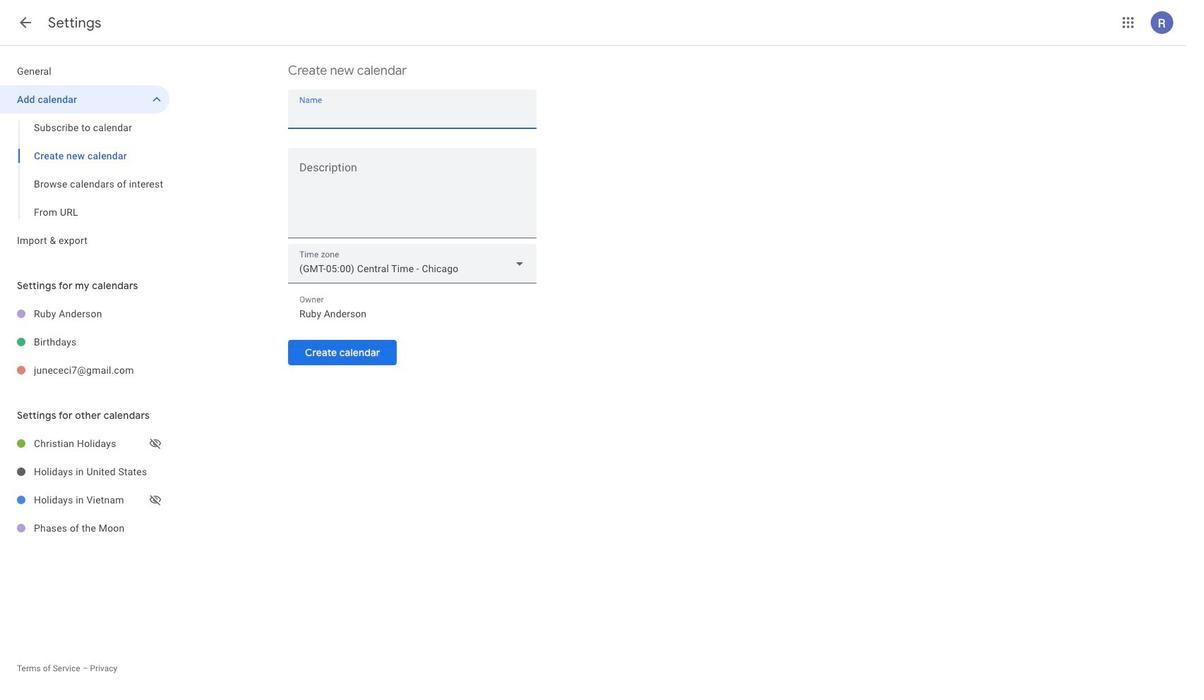 Task type: locate. For each thing, give the bounding box(es) containing it.
0 vertical spatial tree
[[0, 57, 169, 255]]

christian holidays tree item
[[0, 430, 169, 458]]

None text field
[[299, 304, 525, 324]]

1 tree from the top
[[0, 57, 169, 255]]

holidays in united states tree item
[[0, 458, 169, 486]]

None field
[[288, 244, 537, 284]]

tree
[[0, 57, 169, 255], [0, 300, 169, 385], [0, 430, 169, 543]]

2 tree from the top
[[0, 300, 169, 385]]

phases of the moon tree item
[[0, 515, 169, 543]]

1 vertical spatial tree
[[0, 300, 169, 385]]

heading
[[48, 14, 102, 32]]

group
[[0, 114, 169, 227]]

None text field
[[299, 104, 525, 124], [288, 164, 537, 232], [299, 104, 525, 124], [288, 164, 537, 232]]

go back image
[[17, 14, 34, 31]]

2 vertical spatial tree
[[0, 430, 169, 543]]



Task type: vqa. For each thing, say whether or not it's contained in the screenshot.
'April 7' element
no



Task type: describe. For each thing, give the bounding box(es) containing it.
ruby anderson tree item
[[0, 300, 169, 328]]

add calendar tree item
[[0, 85, 169, 114]]

junececi7@gmail.com tree item
[[0, 357, 169, 385]]

birthdays tree item
[[0, 328, 169, 357]]

3 tree from the top
[[0, 430, 169, 543]]

holidays in vietnam tree item
[[0, 486, 169, 515]]



